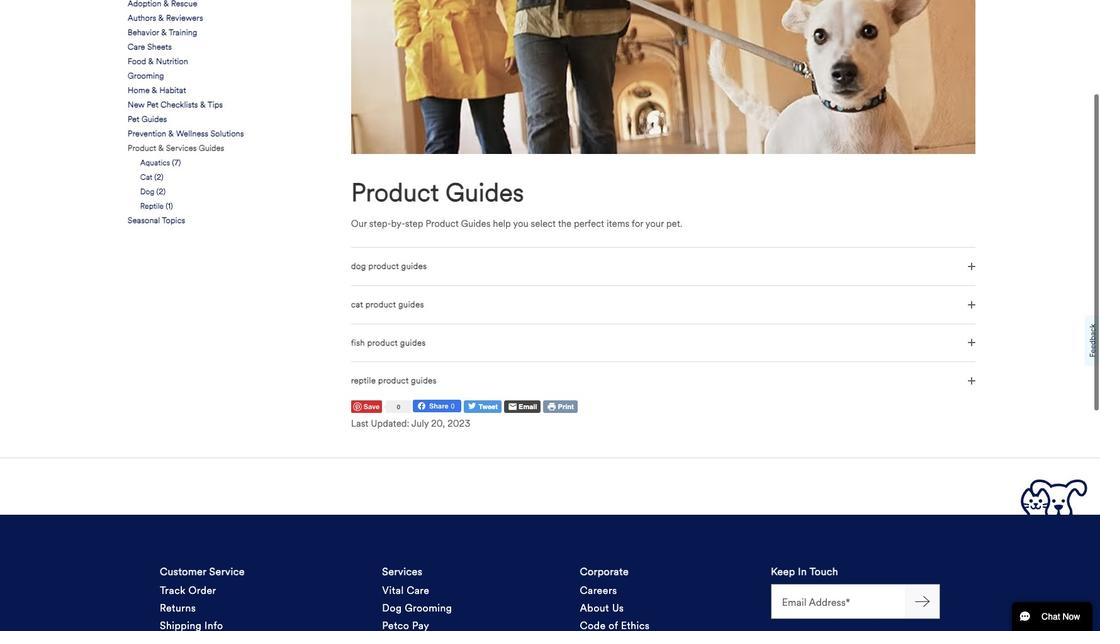 Task type: describe. For each thing, give the bounding box(es) containing it.
checklists
[[161, 100, 198, 110]]

home
[[128, 86, 150, 96]]

prevention
[[128, 129, 166, 139]]

by-
[[391, 218, 405, 230]]

behavior
[[128, 28, 159, 38]]

2023
[[447, 419, 470, 430]]

1 vertical spatial (2)
[[156, 187, 166, 196]]

dog product guides link
[[351, 247, 976, 286]]

product for dog
[[368, 261, 399, 272]]

dog inside authors & reviewers behavior & training care sheets food & nutrition grooming home & habitat new pet checklists & tips pet guides prevention & wellness solutions product & services guides aquatics (7) cat (2) dog (2) reptile (1) seasonal topics
[[140, 187, 155, 196]]

home & habitat link
[[128, 85, 186, 96]]

cat
[[140, 173, 152, 182]]

items
[[607, 218, 629, 230]]

(7)
[[172, 158, 181, 168]]

guides down "solutions"
[[199, 144, 224, 154]]

submit email address image
[[915, 594, 930, 610]]

guides for cat product guides
[[398, 299, 424, 310]]

our step-by-step product guides help you select the perfect items for your pet.
[[351, 218, 682, 230]]

reptile
[[351, 376, 376, 387]]

print
[[556, 404, 574, 412]]

1 horizontal spatial services
[[382, 566, 423, 578]]

last updated: july 20, 2023
[[351, 419, 470, 430]]

cat link
[[140, 172, 152, 183]]

new
[[128, 100, 145, 110]]

(1)
[[166, 201, 173, 211]]

updated:
[[371, 419, 409, 430]]

care sheets link
[[128, 42, 172, 53]]

track
[[160, 585, 186, 597]]

care inside vital care dog grooming
[[407, 585, 430, 597]]

dog product guides
[[351, 261, 427, 272]]

vital care dog grooming
[[382, 585, 452, 615]]

step-
[[369, 218, 391, 230]]

about us link
[[580, 600, 624, 618]]

email
[[517, 404, 537, 412]]

touch
[[810, 566, 838, 578]]

0 horizontal spatial pet
[[128, 115, 139, 125]]

authors & reviewers link
[[128, 13, 203, 24]]

& down authors & reviewers link
[[161, 28, 167, 38]]

training
[[169, 28, 197, 38]]

step
[[405, 218, 423, 230]]

cat product guides link
[[351, 286, 976, 324]]

habitat
[[159, 86, 186, 96]]

food & nutrition link
[[128, 56, 188, 67]]

0 vertical spatial (2)
[[154, 173, 163, 182]]

order
[[188, 585, 216, 597]]

july
[[411, 419, 429, 430]]

returns
[[160, 603, 196, 615]]

seasonal topics link
[[128, 215, 185, 227]]

guides up the help
[[445, 177, 524, 208]]

cat
[[351, 299, 363, 310]]

& up behavior & training link
[[158, 13, 164, 23]]

customer service
[[160, 566, 245, 578]]

& right home
[[152, 86, 157, 96]]

vital care link
[[382, 582, 430, 600]]

the
[[558, 218, 571, 230]]

save
[[364, 403, 380, 411]]

select
[[531, 218, 556, 230]]

guides for fish product guides
[[400, 338, 426, 348]]

aquatics link
[[140, 157, 170, 169]]

& up aquatics
[[158, 144, 164, 154]]

dog link
[[140, 186, 155, 198]]

authors & reviewers behavior & training care sheets food & nutrition grooming home & habitat new pet checklists & tips pet guides prevention & wellness solutions product & services guides aquatics (7) cat (2) dog (2) reptile (1) seasonal topics
[[128, 13, 244, 226]]

grooming link
[[128, 71, 164, 82]]

sheets
[[147, 42, 172, 52]]

wellness
[[176, 129, 208, 139]]

1 vertical spatial product
[[351, 177, 439, 208]]

fish product guides
[[351, 338, 426, 348]]

keep
[[771, 566, 795, 578]]

about
[[580, 603, 609, 615]]

corporate
[[580, 566, 629, 578]]

arrow right 12 button
[[905, 584, 940, 620]]

topics
[[162, 216, 185, 226]]

our
[[351, 218, 367, 230]]

nutrition
[[156, 57, 188, 67]]

reptile
[[140, 201, 164, 211]]

careers link
[[580, 582, 617, 600]]



Task type: vqa. For each thing, say whether or not it's contained in the screenshot.
Cat
yes



Task type: locate. For each thing, give the bounding box(es) containing it.
grooming up home
[[128, 71, 164, 81]]

20,
[[431, 419, 445, 430]]

perfect
[[574, 218, 604, 230]]

product guides
[[351, 177, 524, 208]]

help
[[493, 218, 511, 230]]

0
[[397, 404, 400, 411]]

product guides image
[[351, 0, 976, 154]]

& right food
[[148, 57, 154, 67]]

1 horizontal spatial pet
[[147, 100, 158, 110]]

product for reptile
[[378, 376, 409, 387]]

product right step
[[426, 218, 459, 230]]

tweet
[[477, 404, 498, 412]]

1 vertical spatial pet
[[128, 115, 139, 125]]

1 vertical spatial services
[[382, 566, 423, 578]]

dog down cat link
[[140, 187, 155, 196]]

customer
[[160, 566, 206, 578]]

1 horizontal spatial dog
[[382, 603, 402, 615]]

guides inside reptile product guides link
[[411, 376, 437, 387]]

services up vital care "link" at the bottom left
[[382, 566, 423, 578]]

product down prevention at the left of page
[[128, 144, 156, 154]]

None email field
[[771, 584, 905, 620]]

care up food
[[128, 42, 145, 52]]

product
[[128, 144, 156, 154], [351, 177, 439, 208], [426, 218, 459, 230]]

pet down the home & habitat link
[[147, 100, 158, 110]]

product for cat
[[365, 299, 396, 310]]

0 vertical spatial dog
[[140, 187, 155, 196]]

guides up prevention at the left of page
[[141, 115, 167, 125]]

pet down new
[[128, 115, 139, 125]]

services
[[166, 144, 197, 154], [382, 566, 423, 578]]

grooming inside authors & reviewers behavior & training care sheets food & nutrition grooming home & habitat new pet checklists & tips pet guides prevention & wellness solutions product & services guides aquatics (7) cat (2) dog (2) reptile (1) seasonal topics
[[128, 71, 164, 81]]

track order returns
[[160, 585, 216, 615]]

services inside authors & reviewers behavior & training care sheets food & nutrition grooming home & habitat new pet checklists & tips pet guides prevention & wellness solutions product & services guides aquatics (7) cat (2) dog (2) reptile (1) seasonal topics
[[166, 144, 197, 154]]

careers about us
[[580, 585, 624, 615]]

dog grooming link
[[382, 600, 452, 618]]

tips
[[208, 100, 223, 110]]

0 horizontal spatial grooming
[[128, 71, 164, 81]]

guides left the help
[[461, 218, 491, 230]]

guides inside fish product guides link
[[400, 338, 426, 348]]

aquatics
[[140, 158, 170, 168]]

grooming
[[128, 71, 164, 81], [405, 603, 452, 615]]

1 horizontal spatial grooming
[[405, 603, 452, 615]]

1 vertical spatial grooming
[[405, 603, 452, 615]]

grooming down vital care "link" at the bottom left
[[405, 603, 452, 615]]

0 vertical spatial grooming
[[128, 71, 164, 81]]

pet.
[[666, 218, 682, 230]]

reptile link
[[140, 201, 164, 212]]

for
[[632, 218, 643, 230]]

guides down step
[[401, 261, 427, 272]]

product right dog
[[368, 261, 399, 272]]

product up 0 on the left bottom of page
[[378, 376, 409, 387]]

0 vertical spatial services
[[166, 144, 197, 154]]

0 vertical spatial pet
[[147, 100, 158, 110]]

guides up july
[[411, 376, 437, 387]]

fish
[[351, 338, 365, 348]]

service
[[209, 566, 245, 578]]

us
[[612, 603, 624, 615]]

cat product guides
[[351, 299, 424, 310]]

(2) right cat in the top of the page
[[154, 173, 163, 182]]

grooming inside vital care dog grooming
[[405, 603, 452, 615]]

returns link
[[160, 600, 196, 618]]

services up (7)
[[166, 144, 197, 154]]

your
[[645, 218, 664, 230]]

care up dog grooming link
[[407, 585, 430, 597]]

guides for reptile product guides
[[411, 376, 437, 387]]

email link
[[504, 401, 541, 414]]

1 horizontal spatial care
[[407, 585, 430, 597]]

authors
[[128, 13, 156, 23]]

dog inside vital care dog grooming
[[382, 603, 402, 615]]

care
[[128, 42, 145, 52], [407, 585, 430, 597]]

reptile product guides
[[351, 376, 437, 387]]

print link
[[543, 401, 577, 414]]

food
[[128, 57, 146, 67]]

product inside authors & reviewers behavior & training care sheets food & nutrition grooming home & habitat new pet checklists & tips pet guides prevention & wellness solutions product & services guides aquatics (7) cat (2) dog (2) reptile (1) seasonal topics
[[128, 144, 156, 154]]

0 vertical spatial product
[[128, 144, 156, 154]]

guides down dog product guides
[[398, 299, 424, 310]]

care inside authors & reviewers behavior & training care sheets food & nutrition grooming home & habitat new pet checklists & tips pet guides prevention & wellness solutions product & services guides aquatics (7) cat (2) dog (2) reptile (1) seasonal topics
[[128, 42, 145, 52]]

product up by-
[[351, 177, 439, 208]]

product
[[368, 261, 399, 272], [365, 299, 396, 310], [367, 338, 398, 348], [378, 376, 409, 387]]

1 vertical spatial care
[[407, 585, 430, 597]]

& left tips
[[200, 100, 206, 110]]

1 vertical spatial dog
[[382, 603, 402, 615]]

(2) right dog link
[[156, 187, 166, 196]]

0 vertical spatial care
[[128, 42, 145, 52]]

guides up reptile product guides
[[400, 338, 426, 348]]

last
[[351, 419, 368, 430]]

behavior & training link
[[128, 27, 197, 38]]

0 horizontal spatial services
[[166, 144, 197, 154]]

(2)
[[154, 173, 163, 182], [156, 187, 166, 196]]

prevention & wellness solutions link
[[128, 128, 244, 140]]

track order link
[[160, 582, 216, 600]]

guides inside dog product guides link
[[401, 261, 427, 272]]

in
[[798, 566, 807, 578]]

product right fish at the bottom of page
[[367, 338, 398, 348]]

& left wellness
[[168, 129, 174, 139]]

product for fish
[[367, 338, 398, 348]]

dog down vital
[[382, 603, 402, 615]]

0 horizontal spatial care
[[128, 42, 145, 52]]

guides
[[401, 261, 427, 272], [398, 299, 424, 310], [400, 338, 426, 348], [411, 376, 437, 387]]

reviewers
[[166, 13, 203, 23]]

solutions
[[210, 129, 244, 139]]

product right cat
[[365, 299, 396, 310]]

2 vertical spatial product
[[426, 218, 459, 230]]

you
[[513, 218, 528, 230]]

careers
[[580, 585, 617, 597]]

keep in touch
[[771, 566, 838, 578]]

tweet link
[[464, 401, 502, 414]]

reptile product guides link
[[351, 362, 976, 400]]

&
[[158, 13, 164, 23], [161, 28, 167, 38], [148, 57, 154, 67], [152, 86, 157, 96], [200, 100, 206, 110], [168, 129, 174, 139], [158, 144, 164, 154]]

pet guides link
[[128, 114, 167, 125]]

new pet checklists & tips link
[[128, 100, 223, 111]]

vital
[[382, 585, 404, 597]]

guides for dog product guides
[[401, 261, 427, 272]]

0 horizontal spatial dog
[[140, 187, 155, 196]]

seasonal
[[128, 216, 160, 226]]

dog
[[351, 261, 366, 272]]

fish product guides link
[[351, 324, 976, 362]]

guides inside cat product guides link
[[398, 299, 424, 310]]



